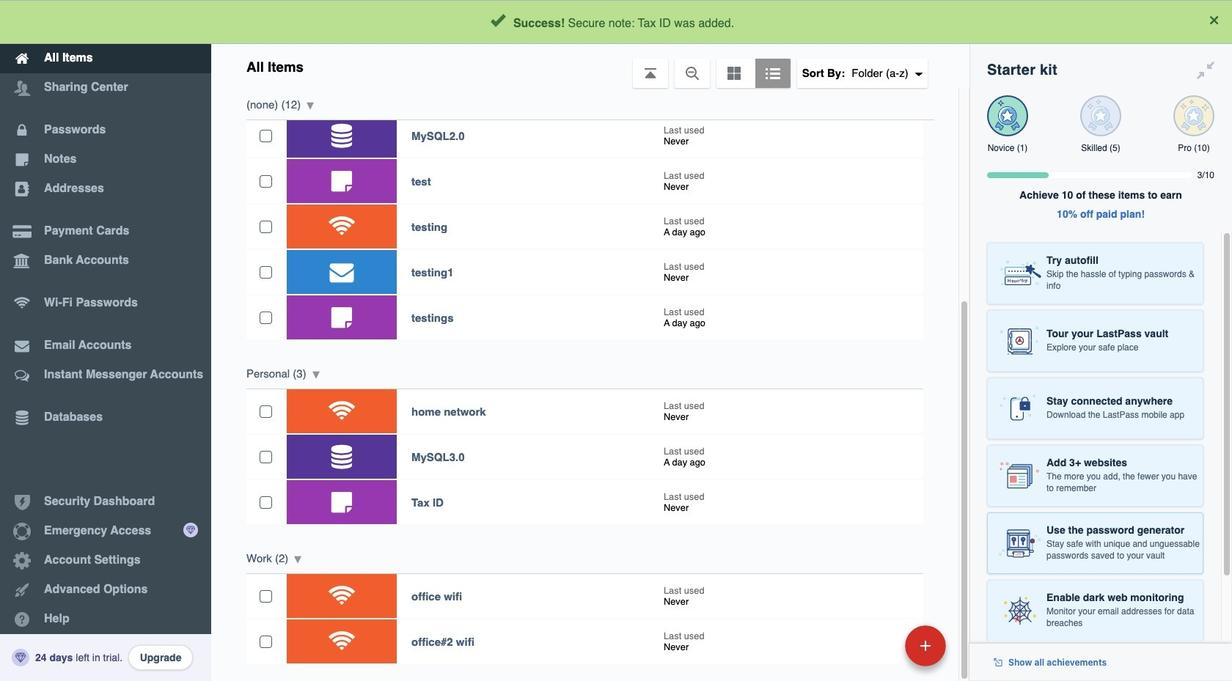 Task type: locate. For each thing, give the bounding box(es) containing it.
alert
[[0, 0, 1233, 44]]

Search search field
[[354, 6, 940, 38]]



Task type: describe. For each thing, give the bounding box(es) containing it.
new item navigation
[[805, 622, 955, 682]]

main navigation navigation
[[0, 0, 211, 682]]

search my vault text field
[[354, 6, 940, 38]]

vault options navigation
[[211, 44, 970, 88]]

new item element
[[805, 625, 952, 667]]



